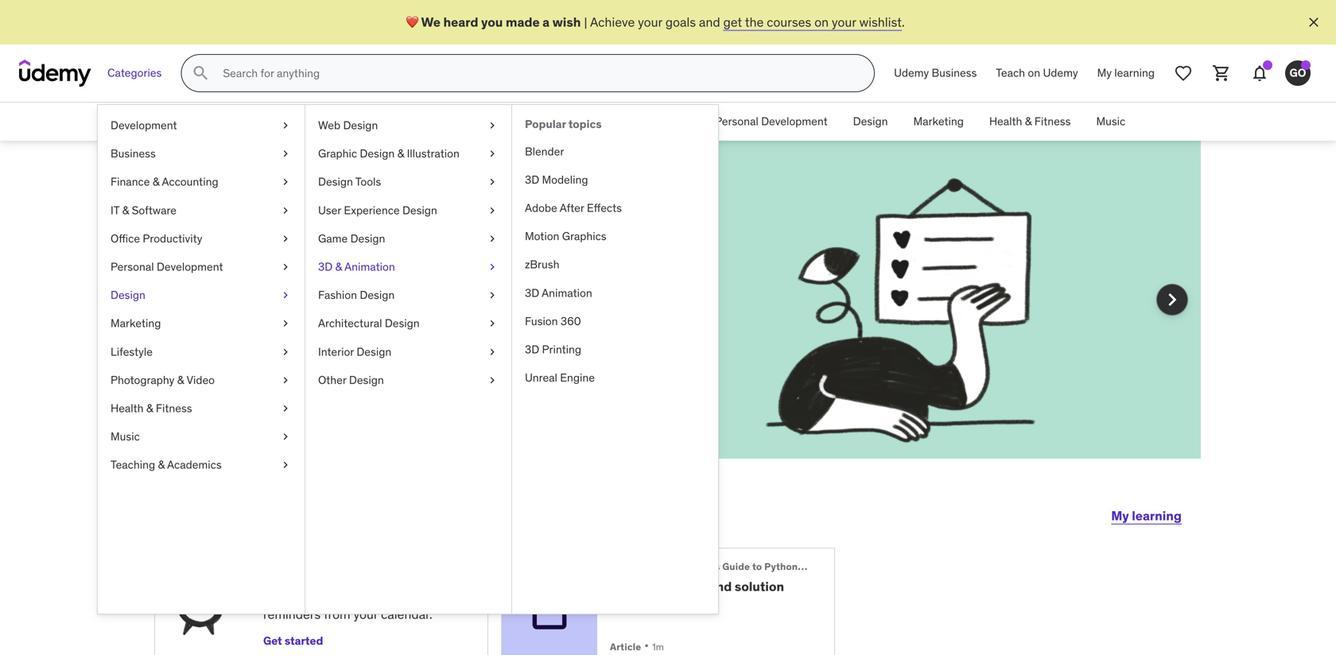 Task type: describe. For each thing, give the bounding box(es) containing it.
& inside graphic design & illustration link
[[397, 146, 404, 161]]

lifestyle link
[[98, 338, 305, 366]]

1 vertical spatial on
[[1028, 66, 1040, 80]]

get the courses on your wishlist link
[[723, 14, 902, 30]]

marketing link for health & fitness
[[901, 103, 976, 141]]

0 horizontal spatial music
[[111, 429, 140, 444]]

design link for lifestyle
[[98, 281, 305, 309]]

little
[[274, 589, 299, 605]]

office for lifestyle
[[111, 231, 140, 246]]

3d for 3d & animation
[[318, 260, 333, 274]]

get
[[723, 14, 742, 30]]

xsmall image for web design
[[486, 118, 499, 133]]

3d & animation element
[[511, 105, 718, 614]]

personal for lifestyle
[[111, 260, 154, 274]]

xsmall image for finance & accounting
[[279, 174, 292, 190]]

get the courses on your wishlist link
[[212, 297, 501, 331]]

xsmall image for business
[[279, 146, 292, 162]]

design inside 'link'
[[357, 345, 391, 359]]

3d for 3d modeling
[[525, 172, 539, 187]]

python
[[764, 561, 798, 573]]

design link for health & fitness
[[840, 103, 901, 141]]

health & fitness for the bottommost the "health & fitness" link
[[111, 401, 192, 415]]

1 vertical spatial health & fitness link
[[98, 394, 305, 423]]

it & software link for health & fitness
[[494, 103, 585, 141]]

graphic design & illustration
[[318, 146, 460, 161]]

teaching
[[111, 458, 155, 472]]

photography
[[111, 373, 174, 387]]

adobe
[[525, 201, 557, 215]]

your inside get the courses on your wishlist
[[476, 297, 501, 313]]

development for health & fitness
[[761, 114, 828, 129]]

|
[[584, 14, 587, 30]]

courses inside get the courses on your wishlist
[[411, 297, 455, 313]]

photography & video link
[[98, 366, 305, 394]]

3d printing
[[525, 342, 581, 357]]

other
[[318, 373, 346, 387]]

time to make it come true.
[[212, 297, 365, 313]]

you inside did you make a wish?
[[276, 210, 334, 251]]

marketing for lifestyle
[[111, 316, 161, 331]]

illustration
[[407, 146, 460, 161]]

on inside get the courses on your wishlist
[[459, 297, 473, 313]]

business for health & fitness
[[302, 114, 348, 129]]

xsmall image for personal development
[[279, 259, 292, 275]]

office productivity link for lifestyle
[[98, 225, 305, 253]]

up.
[[387, 589, 404, 605]]

carousel element
[[135, 141, 1201, 497]]

3d for 3d animation
[[525, 286, 539, 300]]

to inside schedule time to learn a little each day adds up. get reminders from your calendar.
[[353, 565, 366, 581]]

0 horizontal spatial the
[[309, 315, 328, 331]]

categories button
[[98, 54, 171, 92]]

3d & animation
[[318, 260, 395, 274]]

xsmall image for lifestyle
[[279, 344, 292, 360]]

user experience design
[[318, 203, 437, 217]]

animation inside 3d & animation 'link'
[[344, 260, 395, 274]]

marketing for health & fitness
[[913, 114, 964, 129]]

homework
[[628, 578, 706, 595]]

xsmall image for design
[[279, 288, 292, 303]]

achieve
[[590, 14, 635, 30]]

teach on udemy
[[996, 66, 1078, 80]]

office productivity for lifestyle
[[111, 231, 202, 246]]

get the courses on your wishlist
[[212, 297, 501, 331]]

gary
[[407, 496, 470, 529]]

beginners
[[672, 561, 720, 573]]

adobe after effects
[[525, 201, 622, 215]]

health for the bottommost the "health & fitness" link
[[111, 401, 144, 415]]

xsmall image for marketing
[[279, 316, 292, 331]]

motion
[[525, 229, 559, 243]]

360
[[561, 314, 581, 328]]

it
[[291, 297, 299, 313]]

3d modeling link
[[512, 166, 718, 194]]

xsmall image for office productivity
[[279, 231, 292, 247]]

2 udemy from the left
[[1043, 66, 1078, 80]]

adobe after effects link
[[512, 194, 718, 222]]

engine
[[560, 371, 595, 385]]

started
[[285, 634, 323, 648]]

submit search image
[[191, 64, 210, 83]]

take
[[281, 315, 306, 331]]

it & software for lifestyle
[[111, 203, 177, 217]]

to inside carousel element
[[242, 297, 254, 313]]

heard
[[443, 14, 478, 30]]

udemy image
[[19, 60, 91, 87]]

architectural
[[318, 316, 382, 331]]

1 unread notification image
[[1263, 60, 1272, 70]]

1m
[[652, 641, 664, 653]]

the
[[610, 561, 627, 573]]

xsmall image for graphic design & illustration
[[486, 146, 499, 162]]

xsmall image for development
[[279, 118, 292, 133]]

modeling
[[542, 172, 588, 187]]

blender
[[525, 144, 564, 158]]

motion graphics
[[525, 229, 606, 243]]

make for to
[[257, 297, 288, 313]]

1 horizontal spatial music link
[[1084, 103, 1138, 141]]

xsmall image for user experience design
[[486, 203, 499, 218]]

popular
[[525, 117, 566, 131]]

health for the "health & fitness" link to the right
[[989, 114, 1022, 129]]

my for the bottom my learning link
[[1111, 508, 1129, 524]]

time
[[323, 565, 351, 581]]

my learning for top my learning link
[[1097, 66, 1155, 80]]

adds
[[356, 589, 384, 605]]

you have alerts image
[[1301, 60, 1311, 70]]

personal development for lifestyle
[[111, 260, 223, 274]]

business link for lifestyle
[[98, 140, 305, 168]]

unreal engine
[[525, 371, 595, 385]]

article • 1m
[[610, 638, 664, 654]]

0 vertical spatial and
[[699, 14, 720, 30]]

1 vertical spatial my learning link
[[1111, 497, 1182, 535]]

shopping cart with 0 items image
[[1212, 64, 1231, 83]]

schedule time to learn a little each day adds up. get reminders from your calendar.
[[263, 565, 432, 623]]

first
[[331, 315, 353, 331]]

development link
[[98, 111, 305, 140]]

2 horizontal spatial the
[[745, 14, 764, 30]]

architectural design link
[[305, 309, 511, 338]]

step
[[356, 315, 381, 331]]

1 horizontal spatial fitness
[[1034, 114, 1071, 129]]

and inside carousel element
[[257, 315, 278, 331]]

your inside schedule time to learn a little each day adds up. get reminders from your calendar.
[[353, 607, 378, 623]]

2 horizontal spatial business
[[932, 66, 977, 80]]

1 horizontal spatial you
[[481, 14, 503, 30]]

udemy business link
[[884, 54, 986, 92]]

motion graphics link
[[512, 222, 718, 251]]

ultimate
[[629, 561, 670, 573]]

finance for lifestyle
[[111, 175, 150, 189]]

animation inside 3d animation link
[[542, 286, 592, 300]]

personal for health & fitness
[[715, 114, 758, 129]]

topics
[[568, 117, 602, 131]]

the ultimate beginners guide to python programming 11. homework and solution
[[610, 561, 864, 595]]

teaching & academics
[[111, 458, 222, 472]]

& inside "photography & video" link
[[177, 373, 184, 387]]

personal development link for lifestyle
[[98, 253, 305, 281]]

popular topics
[[525, 117, 602, 131]]

let's
[[154, 496, 215, 529]]

personal development for health & fitness
[[715, 114, 828, 129]]

interior design
[[318, 345, 391, 359]]

wish?
[[212, 250, 305, 291]]

3d printing link
[[512, 336, 718, 364]]

close image
[[1306, 14, 1322, 30]]

design tools link
[[305, 168, 511, 196]]

xsmall image for 3d & animation
[[486, 259, 499, 275]]

1 vertical spatial learning
[[1132, 508, 1182, 524]]

fusion 360
[[525, 314, 581, 328]]



Task type: locate. For each thing, give the bounding box(es) containing it.
xsmall image inside "photography & video" link
[[279, 372, 292, 388]]

1 vertical spatial finance & accounting
[[111, 175, 218, 189]]

office productivity for health & fitness
[[598, 114, 690, 129]]

xsmall image inside teaching & academics link
[[279, 457, 292, 473]]

health & fitness link down video
[[98, 394, 305, 423]]

1 vertical spatial music
[[111, 429, 140, 444]]

finance & accounting link up illustration
[[360, 103, 494, 141]]

1 vertical spatial personal development link
[[98, 253, 305, 281]]

interior design link
[[305, 338, 511, 366]]

0 horizontal spatial health & fitness
[[111, 401, 192, 415]]

0 horizontal spatial make
[[257, 297, 288, 313]]

wishlist inside get the courses on your wishlist
[[212, 315, 254, 331]]

categories
[[107, 66, 162, 80]]

1 vertical spatial office productivity link
[[98, 225, 305, 253]]

personal development link for health & fitness
[[702, 103, 840, 141]]

reminders
[[263, 607, 321, 623]]

music
[[1096, 114, 1125, 129], [111, 429, 140, 444]]

toward
[[384, 315, 423, 331]]

1 horizontal spatial a
[[542, 14, 550, 30]]

my learning
[[1097, 66, 1155, 80], [1111, 508, 1182, 524]]

3d inside 3d & animation 'link'
[[318, 260, 333, 274]]

1 horizontal spatial accounting
[[424, 114, 481, 129]]

1 vertical spatial it
[[111, 203, 119, 217]]

1 horizontal spatial business
[[302, 114, 348, 129]]

xsmall image inside the design tools link
[[486, 174, 499, 190]]

animation up 360
[[542, 286, 592, 300]]

0 horizontal spatial business
[[111, 146, 156, 161]]

business for lifestyle
[[111, 146, 156, 161]]

xsmall image
[[279, 118, 292, 133], [279, 146, 292, 162], [279, 174, 292, 190], [486, 288, 499, 303], [486, 344, 499, 360], [279, 372, 292, 388], [486, 372, 499, 388], [279, 429, 292, 445], [279, 457, 292, 473]]

fashion design link
[[305, 281, 511, 309]]

web
[[318, 118, 340, 132]]

xsmall image for photography & video
[[279, 372, 292, 388]]

3d up adobe
[[525, 172, 539, 187]]

1 vertical spatial and
[[257, 315, 278, 331]]

0 horizontal spatial music link
[[98, 423, 305, 451]]

xsmall image for fashion design
[[486, 288, 499, 303]]

udemy right teach
[[1043, 66, 1078, 80]]

1 vertical spatial wishlist
[[212, 315, 254, 331]]

day
[[333, 589, 353, 605]]

from
[[324, 607, 350, 623]]

finance & accounting
[[373, 114, 481, 129], [111, 175, 218, 189]]

finance & accounting link for lifestyle
[[98, 168, 305, 196]]

your
[[638, 14, 662, 30], [832, 14, 856, 30], [476, 297, 501, 313], [426, 315, 451, 331], [353, 607, 378, 623]]

xsmall image for teaching & academics
[[279, 457, 292, 473]]

1 horizontal spatial it & software link
[[494, 103, 585, 141]]

notifications image
[[1250, 64, 1269, 83]]

•
[[644, 638, 649, 654]]

next image
[[1159, 287, 1185, 313]]

it for lifestyle
[[111, 203, 119, 217]]

fashion design
[[318, 288, 395, 302]]

it & software for health & fitness
[[506, 114, 572, 129]]

1 horizontal spatial it & software
[[506, 114, 572, 129]]

my learning for the bottom my learning link
[[1111, 508, 1182, 524]]

graphics
[[562, 229, 606, 243]]

the
[[745, 14, 764, 30], [389, 297, 408, 313], [309, 315, 328, 331]]

finance & accounting up illustration
[[373, 114, 481, 129]]

1 horizontal spatial get
[[365, 297, 386, 313]]

xsmall image for interior design
[[486, 344, 499, 360]]

productivity
[[630, 114, 690, 129], [143, 231, 202, 246]]

& inside teaching & academics link
[[158, 458, 165, 472]]

❤️
[[406, 14, 419, 30]]

1 vertical spatial office productivity
[[111, 231, 202, 246]]

1 horizontal spatial animation
[[542, 286, 592, 300]]

experience
[[344, 203, 400, 217]]

0 vertical spatial music
[[1096, 114, 1125, 129]]

and left get
[[699, 14, 720, 30]]

finance & accounting link for health & fitness
[[360, 103, 494, 141]]

zbrush
[[525, 257, 559, 272]]

it & software link for lifestyle
[[98, 196, 305, 225]]

user
[[318, 203, 341, 217]]

xsmall image for design tools
[[486, 174, 499, 190]]

get left started
[[263, 634, 282, 648]]

0 vertical spatial music link
[[1084, 103, 1138, 141]]

11. homework and solution link
[[610, 578, 809, 595]]

0 vertical spatial finance & accounting link
[[360, 103, 494, 141]]

user experience design link
[[305, 196, 511, 225]]

teaching & academics link
[[98, 451, 305, 479]]

2 horizontal spatial on
[[1028, 66, 1040, 80]]

get inside schedule time to learn a little each day adds up. get reminders from your calendar.
[[407, 589, 428, 605]]

xsmall image inside interior design 'link'
[[486, 344, 499, 360]]

0 horizontal spatial office productivity
[[111, 231, 202, 246]]

3d left printing on the bottom of page
[[525, 342, 539, 357]]

1 vertical spatial it & software
[[111, 203, 177, 217]]

& inside 3d & animation 'link'
[[335, 260, 342, 274]]

schedule
[[263, 565, 320, 581]]

1 horizontal spatial the
[[389, 297, 408, 313]]

accounting up illustration
[[424, 114, 481, 129]]

xsmall image inside user experience design link
[[486, 203, 499, 218]]

your up the goals.
[[476, 297, 501, 313]]

printing
[[542, 342, 581, 357]]

1 vertical spatial finance & accounting link
[[98, 168, 305, 196]]

0 horizontal spatial finance & accounting
[[111, 175, 218, 189]]

fusion
[[525, 314, 558, 328]]

xsmall image
[[486, 118, 499, 133], [486, 146, 499, 162], [486, 174, 499, 190], [279, 203, 292, 218], [486, 203, 499, 218], [279, 231, 292, 247], [486, 231, 499, 247], [279, 259, 292, 275], [486, 259, 499, 275], [279, 288, 292, 303], [279, 316, 292, 331], [486, 316, 499, 331], [279, 344, 292, 360], [279, 401, 292, 416]]

game design
[[318, 231, 385, 246]]

academics
[[167, 458, 222, 472]]

other design
[[318, 373, 384, 387]]

1 horizontal spatial make
[[340, 210, 428, 251]]

and take the first step toward your goals.
[[254, 315, 487, 331]]

xsmall image inside 3d & animation 'link'
[[486, 259, 499, 275]]

1 horizontal spatial marketing
[[913, 114, 964, 129]]

xsmall image for other design
[[486, 372, 499, 388]]

3d inside "3d modeling" link
[[525, 172, 539, 187]]

0 vertical spatial my learning link
[[1088, 54, 1164, 92]]

health & fitness for the "health & fitness" link to the right
[[989, 114, 1071, 129]]

wishlist up udemy business
[[859, 14, 902, 30]]

3d inside 3d animation link
[[525, 286, 539, 300]]

marketing down udemy business link
[[913, 114, 964, 129]]

my
[[1097, 66, 1112, 80], [1111, 508, 1129, 524]]

a left wish
[[542, 14, 550, 30]]

finance & accounting down development link
[[111, 175, 218, 189]]

each
[[303, 589, 330, 605]]

lifestyle
[[111, 345, 153, 359]]

0 vertical spatial personal
[[715, 114, 758, 129]]

0 horizontal spatial accounting
[[162, 175, 218, 189]]

come
[[302, 297, 333, 313]]

1 horizontal spatial office
[[598, 114, 627, 129]]

0 horizontal spatial fitness
[[156, 401, 192, 415]]

a
[[263, 589, 271, 605]]

health & fitness down teach on udemy link
[[989, 114, 1071, 129]]

3d animation link
[[512, 279, 718, 307]]

3d
[[525, 172, 539, 187], [318, 260, 333, 274], [525, 286, 539, 300], [525, 342, 539, 357]]

learning,
[[286, 496, 402, 529]]

get for the
[[365, 297, 386, 313]]

health down teach
[[989, 114, 1022, 129]]

0 vertical spatial wishlist
[[859, 14, 902, 30]]

xsmall image for health & fitness
[[279, 401, 292, 416]]

calendar.
[[381, 607, 432, 623]]

my for top my learning link
[[1097, 66, 1112, 80]]

wishlist down time
[[212, 315, 254, 331]]

fusion 360 link
[[512, 307, 718, 336]]

1 horizontal spatial health & fitness link
[[976, 103, 1084, 141]]

video
[[186, 373, 215, 387]]

get inside button
[[263, 634, 282, 648]]

2 vertical spatial the
[[309, 315, 328, 331]]

xsmall image inside development link
[[279, 118, 292, 133]]

a inside did you make a wish?
[[434, 210, 453, 251]]

get for started
[[263, 634, 282, 648]]

0 horizontal spatial animation
[[344, 260, 395, 274]]

fashion
[[318, 288, 357, 302]]

xsmall image inside graphic design & illustration link
[[486, 146, 499, 162]]

0 vertical spatial courses
[[767, 14, 811, 30]]

0 vertical spatial office productivity link
[[585, 103, 702, 141]]

finance for health & fitness
[[373, 114, 412, 129]]

fitness down teach on udemy link
[[1034, 114, 1071, 129]]

finance & accounting for health & fitness
[[373, 114, 481, 129]]

it & software link
[[494, 103, 585, 141], [98, 196, 305, 225]]

0 vertical spatial it & software link
[[494, 103, 585, 141]]

it for health & fitness
[[506, 114, 515, 129]]

productivity left did
[[143, 231, 202, 246]]

the inside get the courses on your wishlist
[[389, 297, 408, 313]]

0 horizontal spatial finance & accounting link
[[98, 168, 305, 196]]

unreal engine link
[[512, 364, 718, 392]]

xsmall image inside "architectural design" link
[[486, 316, 499, 331]]

productivity for health & fitness
[[630, 114, 690, 129]]

software for lifestyle
[[132, 203, 177, 217]]

0 vertical spatial finance
[[373, 114, 412, 129]]

1 horizontal spatial design link
[[840, 103, 901, 141]]

software for health & fitness
[[528, 114, 572, 129]]

xsmall image inside game design link
[[486, 231, 499, 247]]

the down come
[[309, 315, 328, 331]]

animation up fashion design
[[344, 260, 395, 274]]

1 vertical spatial the
[[389, 297, 408, 313]]

marketing link down udemy business link
[[901, 103, 976, 141]]

architectural design
[[318, 316, 420, 331]]

office productivity link up time
[[98, 225, 305, 253]]

your left the goals.
[[426, 315, 451, 331]]

0 horizontal spatial a
[[434, 210, 453, 251]]

get inside get the courses on your wishlist
[[365, 297, 386, 313]]

1 udemy from the left
[[894, 66, 929, 80]]

1 vertical spatial it & software link
[[98, 196, 305, 225]]

business down development link
[[111, 146, 156, 161]]

office productivity link for health & fitness
[[585, 103, 702, 141]]

3d up fusion
[[525, 286, 539, 300]]

graphic design & illustration link
[[305, 140, 511, 168]]

1 horizontal spatial wishlist
[[859, 14, 902, 30]]

0 horizontal spatial marketing link
[[98, 309, 305, 338]]

your down adds
[[353, 607, 378, 623]]

wish
[[552, 14, 581, 30]]

business left teach
[[932, 66, 977, 80]]

office productivity
[[598, 114, 690, 129], [111, 231, 202, 246]]

goals
[[665, 14, 696, 30]]

0 horizontal spatial personal
[[111, 260, 154, 274]]

udemy
[[894, 66, 929, 80], [1043, 66, 1078, 80]]

1 horizontal spatial finance
[[373, 114, 412, 129]]

finance & accounting link down development link
[[98, 168, 305, 196]]

teach
[[996, 66, 1025, 80]]

make for you
[[340, 210, 428, 251]]

get started
[[263, 634, 323, 648]]

0 vertical spatial the
[[745, 14, 764, 30]]

accounting for lifestyle
[[162, 175, 218, 189]]

development for lifestyle
[[157, 260, 223, 274]]

office productivity link up "3d modeling" link
[[585, 103, 702, 141]]

0 vertical spatial learning
[[1114, 66, 1155, 80]]

0 vertical spatial you
[[481, 14, 503, 30]]

courses
[[767, 14, 811, 30], [411, 297, 455, 313]]

business up graphic
[[302, 114, 348, 129]]

Search for anything text field
[[220, 60, 855, 87]]

1 vertical spatial my
[[1111, 508, 1129, 524]]

2 horizontal spatial get
[[407, 589, 428, 605]]

1 horizontal spatial on
[[814, 14, 829, 30]]

0 horizontal spatial health
[[111, 401, 144, 415]]

go link
[[1279, 54, 1317, 92]]

office for health & fitness
[[598, 114, 627, 129]]

fitness
[[1034, 114, 1071, 129], [156, 401, 192, 415]]

xsmall image inside 'fashion design' link
[[486, 288, 499, 303]]

0 horizontal spatial courses
[[411, 297, 455, 313]]

1 vertical spatial design link
[[98, 281, 305, 309]]

1 horizontal spatial music
[[1096, 114, 1125, 129]]

0 vertical spatial accounting
[[424, 114, 481, 129]]

xsmall image for music
[[279, 429, 292, 445]]

xsmall image inside other design link
[[486, 372, 499, 388]]

1 vertical spatial a
[[434, 210, 453, 251]]

0 horizontal spatial get
[[263, 634, 282, 648]]

make inside did you make a wish?
[[340, 210, 428, 251]]

the up toward
[[389, 297, 408, 313]]

productivity for lifestyle
[[143, 231, 202, 246]]

0 horizontal spatial wishlist
[[212, 315, 254, 331]]

xsmall image for game design
[[486, 231, 499, 247]]

article
[[610, 641, 641, 653]]

and
[[699, 14, 720, 30], [257, 315, 278, 331], [709, 578, 732, 595]]

0 vertical spatial my learning
[[1097, 66, 1155, 80]]

marketing up lifestyle
[[111, 316, 161, 331]]

courses right get
[[767, 14, 811, 30]]

health & fitness
[[989, 114, 1071, 129], [111, 401, 192, 415]]

0 vertical spatial personal development
[[715, 114, 828, 129]]

make
[[340, 210, 428, 251], [257, 297, 288, 313]]

to
[[242, 297, 254, 313], [752, 561, 762, 573], [353, 565, 366, 581]]

1 vertical spatial you
[[276, 210, 334, 251]]

0 horizontal spatial productivity
[[143, 231, 202, 246]]

1 vertical spatial music link
[[98, 423, 305, 451]]

3d inside 3d printing link
[[525, 342, 539, 357]]

get up calendar.
[[407, 589, 428, 605]]

start
[[219, 496, 281, 529]]

a up 3d & animation 'link'
[[434, 210, 453, 251]]

1 horizontal spatial udemy
[[1043, 66, 1078, 80]]

accounting
[[424, 114, 481, 129], [162, 175, 218, 189]]

1 vertical spatial health & fitness
[[111, 401, 192, 415]]

marketing link
[[901, 103, 976, 141], [98, 309, 305, 338]]

development
[[761, 114, 828, 129], [111, 118, 177, 132], [157, 260, 223, 274]]

xsmall image inside the lifestyle link
[[279, 344, 292, 360]]

your left goals
[[638, 14, 662, 30]]

1 horizontal spatial courses
[[767, 14, 811, 30]]

2 vertical spatial on
[[459, 297, 473, 313]]

fitness down the photography & video on the left of page
[[156, 401, 192, 415]]

0 vertical spatial fitness
[[1034, 114, 1071, 129]]

music link
[[1084, 103, 1138, 141], [98, 423, 305, 451]]

productivity up blender link
[[630, 114, 690, 129]]

and inside the ultimate beginners guide to python programming 11. homework and solution
[[709, 578, 732, 595]]

udemy down .
[[894, 66, 929, 80]]

accounting down development link
[[162, 175, 218, 189]]

learning
[[1114, 66, 1155, 80], [1132, 508, 1182, 524]]

web design
[[318, 118, 378, 132]]

health & fitness down photography
[[111, 401, 192, 415]]

0 vertical spatial on
[[814, 14, 829, 30]]

effects
[[587, 201, 622, 215]]

your left .
[[832, 14, 856, 30]]

0 vertical spatial office productivity
[[598, 114, 690, 129]]

1 horizontal spatial marketing link
[[901, 103, 976, 141]]

design link
[[840, 103, 901, 141], [98, 281, 305, 309]]

0 vertical spatial a
[[542, 14, 550, 30]]

3d modeling
[[525, 172, 588, 187]]

to inside the ultimate beginners guide to python programming 11. homework and solution
[[752, 561, 762, 573]]

0 horizontal spatial it & software
[[111, 203, 177, 217]]

wishlist image
[[1174, 64, 1193, 83]]

0 vertical spatial animation
[[344, 260, 395, 274]]

finance & accounting for lifestyle
[[111, 175, 218, 189]]

1 vertical spatial fitness
[[156, 401, 192, 415]]

and left take
[[257, 315, 278, 331]]

zbrush link
[[512, 251, 718, 279]]

0 vertical spatial health & fitness
[[989, 114, 1071, 129]]

0 horizontal spatial office
[[111, 231, 140, 246]]

xsmall image inside the "health & fitness" link
[[279, 401, 292, 416]]

udemy business
[[894, 66, 977, 80]]

marketing
[[913, 114, 964, 129], [111, 316, 161, 331]]

accounting for health & fitness
[[424, 114, 481, 129]]

health & fitness link down teach on udemy link
[[976, 103, 1084, 141]]

health down photography
[[111, 401, 144, 415]]

design tools
[[318, 175, 381, 189]]

1 horizontal spatial personal
[[715, 114, 758, 129]]

0 horizontal spatial health & fitness link
[[98, 394, 305, 423]]

0 vertical spatial marketing link
[[901, 103, 976, 141]]

0 horizontal spatial personal development link
[[98, 253, 305, 281]]

my learning link
[[1088, 54, 1164, 92], [1111, 497, 1182, 535]]

3d down the game on the left of the page
[[318, 260, 333, 274]]

finance
[[373, 114, 412, 129], [111, 175, 150, 189]]

xsmall image for architectural design
[[486, 316, 499, 331]]

get up and take the first step toward your goals.
[[365, 297, 386, 313]]

true.
[[336, 297, 362, 313]]

xsmall image inside the web design link
[[486, 118, 499, 133]]

marketing link for lifestyle
[[98, 309, 305, 338]]

a
[[542, 14, 550, 30], [434, 210, 453, 251]]

it & software
[[506, 114, 572, 129], [111, 203, 177, 217]]

0 vertical spatial health & fitness link
[[976, 103, 1084, 141]]

1 horizontal spatial finance & accounting link
[[360, 103, 494, 141]]

programming
[[800, 561, 864, 573]]

and down guide
[[709, 578, 732, 595]]

get started button
[[263, 630, 323, 653]]

xsmall image for it & software
[[279, 203, 292, 218]]

1 vertical spatial business
[[302, 114, 348, 129]]

3d for 3d printing
[[525, 342, 539, 357]]

the right get
[[745, 14, 764, 30]]

0 horizontal spatial office productivity link
[[98, 225, 305, 253]]

courses up toward
[[411, 297, 455, 313]]

0 horizontal spatial design link
[[98, 281, 305, 309]]

marketing link up video
[[98, 309, 305, 338]]

0 horizontal spatial personal development
[[111, 260, 223, 274]]

business link for health & fitness
[[290, 103, 360, 141]]

goals.
[[454, 315, 487, 331]]

0 vertical spatial it & software
[[506, 114, 572, 129]]



Task type: vqa. For each thing, say whether or not it's contained in the screenshot.
THE "TRY"
no



